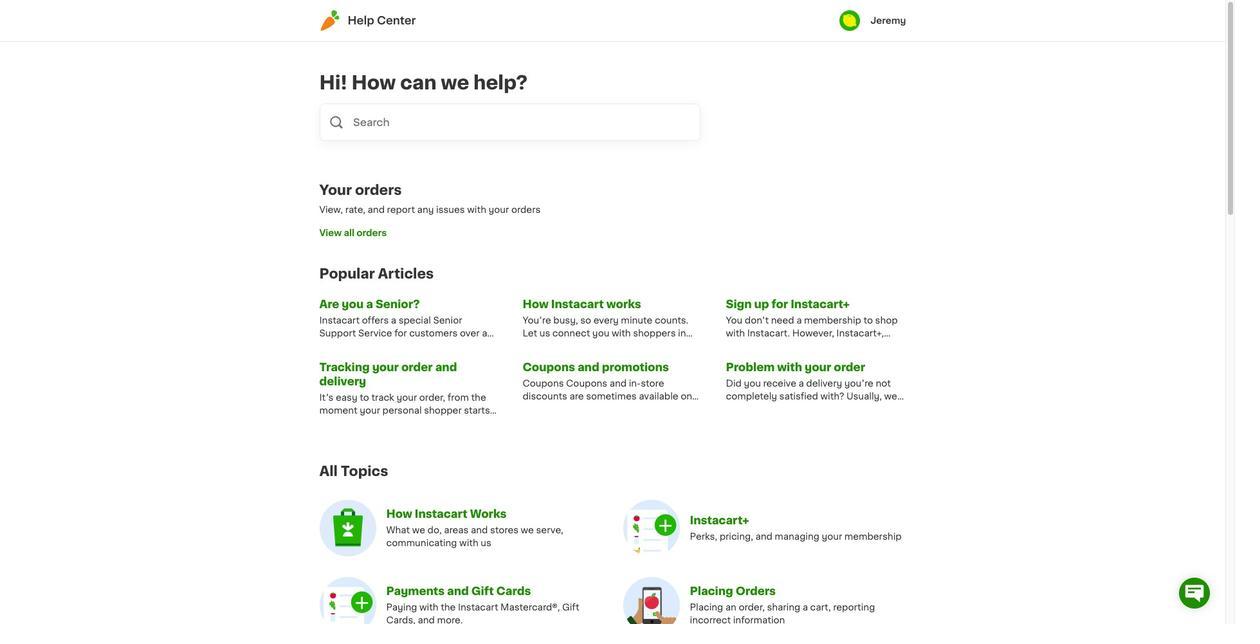 Task type: vqa. For each thing, say whether or not it's contained in the screenshot.
'information'
yes



Task type: describe. For each thing, give the bounding box(es) containing it.
how instacart works link
[[386, 509, 507, 520]]

0 vertical spatial how
[[352, 73, 396, 92]]

cart,
[[811, 603, 831, 612]]

incorrect
[[690, 616, 731, 624]]

all
[[344, 229, 355, 238]]

your orders
[[320, 184, 402, 197]]

an
[[726, 603, 737, 612]]

areas
[[444, 526, 469, 535]]

your
[[320, 184, 352, 197]]

more.
[[437, 616, 463, 624]]

reporting
[[834, 603, 875, 612]]

coupons and promotions
[[523, 362, 669, 373]]

topics
[[341, 465, 388, 478]]

paying
[[386, 603, 417, 612]]

sign up for instacart+
[[726, 299, 850, 309]]

jeremy link
[[840, 10, 906, 31]]

tracking your order and delivery link
[[320, 360, 500, 389]]

do,
[[428, 526, 442, 535]]

instacart+ link
[[690, 516, 749, 526]]

coupons and promotions link
[[523, 360, 669, 374]]

problem with your order
[[726, 362, 866, 373]]

placing orders placing an order, sharing a cart, reporting incorrect information
[[690, 586, 875, 624]]

sign up for instacart+ link
[[726, 297, 850, 311]]

1 vertical spatial orders
[[512, 206, 541, 215]]

information
[[734, 616, 785, 624]]

problem with your order link
[[726, 360, 866, 374]]

view, rate, and report any issues with your orders
[[320, 206, 541, 215]]

your inside tracking your order and delivery
[[372, 362, 399, 373]]

with inside how instacart works what we do, areas and stores we serve, communicating with us
[[460, 539, 479, 548]]

sharing
[[767, 603, 801, 612]]

senior?
[[376, 299, 420, 309]]

view,
[[320, 206, 343, 215]]

up
[[755, 299, 769, 309]]

user avatar image
[[840, 10, 861, 31]]

1 placing from the top
[[690, 586, 734, 597]]

center
[[377, 15, 416, 26]]

with right problem on the bottom
[[778, 362, 803, 373]]

instacart image
[[320, 10, 340, 31]]

all
[[320, 465, 338, 478]]

popular articles
[[320, 267, 434, 281]]

how instacart works
[[523, 299, 641, 309]]

how instacart works link
[[523, 297, 641, 311]]

managing
[[775, 532, 820, 541]]

1 horizontal spatial gift
[[562, 603, 580, 612]]

hi! how can we help?
[[320, 73, 528, 92]]

hi!
[[320, 73, 347, 92]]

any
[[417, 206, 434, 215]]

instacart+ perks, pricing, and managing your membership
[[690, 516, 902, 541]]

1 horizontal spatial we
[[441, 73, 469, 92]]

popular
[[320, 267, 375, 281]]

delivery
[[320, 376, 366, 387]]

and inside 'instacart+ perks, pricing, and managing your membership'
[[756, 532, 773, 541]]

your inside 'instacart+ perks, pricing, and managing your membership'
[[822, 532, 843, 541]]

problem
[[726, 362, 775, 373]]

sign
[[726, 299, 752, 309]]

0 vertical spatial instacart+
[[791, 299, 850, 309]]

help?
[[474, 73, 528, 92]]

how for how instacart works
[[523, 299, 549, 309]]

instacart for works
[[415, 509, 468, 520]]

are
[[320, 299, 339, 309]]

cards,
[[386, 616, 416, 624]]

order inside tracking your order and delivery
[[402, 362, 433, 373]]



Task type: locate. For each thing, give the bounding box(es) containing it.
with right the issues
[[467, 206, 487, 215]]

0 vertical spatial orders
[[355, 184, 402, 197]]

0 vertical spatial instacart
[[551, 299, 604, 309]]

are you a senior? link
[[320, 297, 420, 311]]

orders inside view all orders link
[[357, 229, 387, 238]]

instacart+ up perks,
[[690, 516, 749, 526]]

tracking your order and delivery
[[320, 362, 457, 387]]

and inside tracking your order and delivery
[[435, 362, 457, 373]]

your
[[489, 206, 509, 215], [372, 362, 399, 373], [805, 362, 832, 373], [822, 532, 843, 541]]

instacart+
[[791, 299, 850, 309], [690, 516, 749, 526]]

placing
[[690, 586, 734, 597], [690, 603, 724, 612]]

gift
[[472, 586, 494, 597], [562, 603, 580, 612]]

instacart+ inside 'instacart+ perks, pricing, and managing your membership'
[[690, 516, 749, 526]]

a inside 'link'
[[366, 299, 373, 309]]

placing up an
[[690, 586, 734, 597]]

pricing,
[[720, 532, 754, 541]]

with
[[467, 206, 487, 215], [778, 362, 803, 373], [460, 539, 479, 548], [420, 603, 439, 612]]

1 vertical spatial gift
[[562, 603, 580, 612]]

mastercard®,
[[501, 603, 560, 612]]

gift right the mastercard®,
[[562, 603, 580, 612]]

instacart left works at the top of the page
[[551, 299, 604, 309]]

placing orders link
[[690, 586, 776, 597]]

we up the communicating
[[412, 526, 425, 535]]

0 horizontal spatial instacart+
[[690, 516, 749, 526]]

a inside the placing orders placing an order, sharing a cart, reporting incorrect information
[[803, 603, 808, 612]]

Search search field
[[352, 104, 700, 140]]

1 horizontal spatial a
[[803, 603, 808, 612]]

1 vertical spatial instacart
[[415, 509, 468, 520]]

orders
[[355, 184, 402, 197], [512, 206, 541, 215], [357, 229, 387, 238]]

help center link
[[320, 10, 416, 31]]

tracking
[[320, 362, 370, 373]]

what
[[386, 526, 410, 535]]

with left the
[[420, 603, 439, 612]]

works
[[607, 299, 641, 309]]

placing up incorrect
[[690, 603, 724, 612]]

how inside how instacart works what we do, areas and stores we serve, communicating with us
[[386, 509, 412, 520]]

gift left cards
[[472, 586, 494, 597]]

1 horizontal spatial instacart+
[[791, 299, 850, 309]]

and
[[368, 206, 385, 215], [435, 362, 457, 373], [578, 362, 600, 373], [471, 526, 488, 535], [756, 532, 773, 541], [447, 586, 469, 597], [418, 616, 435, 624]]

instacart inside how instacart works what we do, areas and stores we serve, communicating with us
[[415, 509, 468, 520]]

view
[[320, 229, 342, 238]]

jeremy
[[871, 16, 906, 25]]

0 horizontal spatial a
[[366, 299, 373, 309]]

2 placing from the top
[[690, 603, 724, 612]]

2 horizontal spatial we
[[521, 526, 534, 535]]

view all orders link
[[320, 227, 906, 240]]

report
[[387, 206, 415, 215]]

promotions
[[602, 362, 669, 373]]

instacart down payments and gift cards link
[[458, 603, 498, 612]]

serve,
[[536, 526, 564, 535]]

instacart for works
[[551, 299, 604, 309]]

are you a senior?
[[320, 299, 420, 309]]

we
[[441, 73, 469, 92], [412, 526, 425, 535], [521, 526, 534, 535]]

payments and gift cards link
[[386, 586, 531, 597]]

the
[[441, 603, 456, 612]]

0 horizontal spatial we
[[412, 526, 425, 535]]

2 vertical spatial instacart
[[458, 603, 498, 612]]

articles
[[378, 267, 434, 281]]

help
[[348, 15, 374, 26]]

instacart inside payments and gift cards paying with the instacart mastercard®, gift cards, and more.
[[458, 603, 498, 612]]

0 horizontal spatial gift
[[472, 586, 494, 597]]

0 vertical spatial gift
[[472, 586, 494, 597]]

perks,
[[690, 532, 718, 541]]

a
[[366, 299, 373, 309], [803, 603, 808, 612]]

how for how instacart works what we do, areas and stores we serve, communicating with us
[[386, 509, 412, 520]]

works
[[470, 509, 507, 520]]

0 horizontal spatial order
[[402, 362, 433, 373]]

1 order from the left
[[402, 362, 433, 373]]

2 vertical spatial how
[[386, 509, 412, 520]]

membership
[[845, 532, 902, 541]]

payments and gift cards paying with the instacart mastercard®, gift cards, and more.
[[386, 586, 580, 624]]

can
[[400, 73, 437, 92]]

cards
[[497, 586, 531, 597]]

order,
[[739, 603, 765, 612]]

1 vertical spatial how
[[523, 299, 549, 309]]

issues
[[436, 206, 465, 215]]

we right can
[[441, 73, 469, 92]]

a right you
[[366, 299, 373, 309]]

order
[[402, 362, 433, 373], [834, 362, 866, 373]]

0 vertical spatial placing
[[690, 586, 734, 597]]

communicating
[[386, 539, 457, 548]]

us
[[481, 539, 492, 548]]

2 vertical spatial orders
[[357, 229, 387, 238]]

instacart+ right "for"
[[791, 299, 850, 309]]

view all orders
[[320, 229, 387, 238]]

we left serve,
[[521, 526, 534, 535]]

1 horizontal spatial order
[[834, 362, 866, 373]]

and inside how instacart works what we do, areas and stores we serve, communicating with us
[[471, 526, 488, 535]]

0 vertical spatial a
[[366, 299, 373, 309]]

1 vertical spatial placing
[[690, 603, 724, 612]]

with inside payments and gift cards paying with the instacart mastercard®, gift cards, and more.
[[420, 603, 439, 612]]

1 vertical spatial instacart+
[[690, 516, 749, 526]]

coupons
[[523, 362, 575, 373]]

2 order from the left
[[834, 362, 866, 373]]

help center
[[348, 15, 416, 26]]

all topics
[[320, 465, 388, 478]]

instacart
[[551, 299, 604, 309], [415, 509, 468, 520], [458, 603, 498, 612]]

instacart up do,
[[415, 509, 468, 520]]

stores
[[490, 526, 519, 535]]

1 vertical spatial a
[[803, 603, 808, 612]]

how
[[352, 73, 396, 92], [523, 299, 549, 309], [386, 509, 412, 520]]

with left us
[[460, 539, 479, 548]]

orders
[[736, 586, 776, 597]]

a left cart,
[[803, 603, 808, 612]]

how instacart works what we do, areas and stores we serve, communicating with us
[[386, 509, 564, 548]]

you
[[342, 299, 364, 309]]

rate,
[[346, 206, 366, 215]]

for
[[772, 299, 789, 309]]

payments
[[386, 586, 445, 597]]



